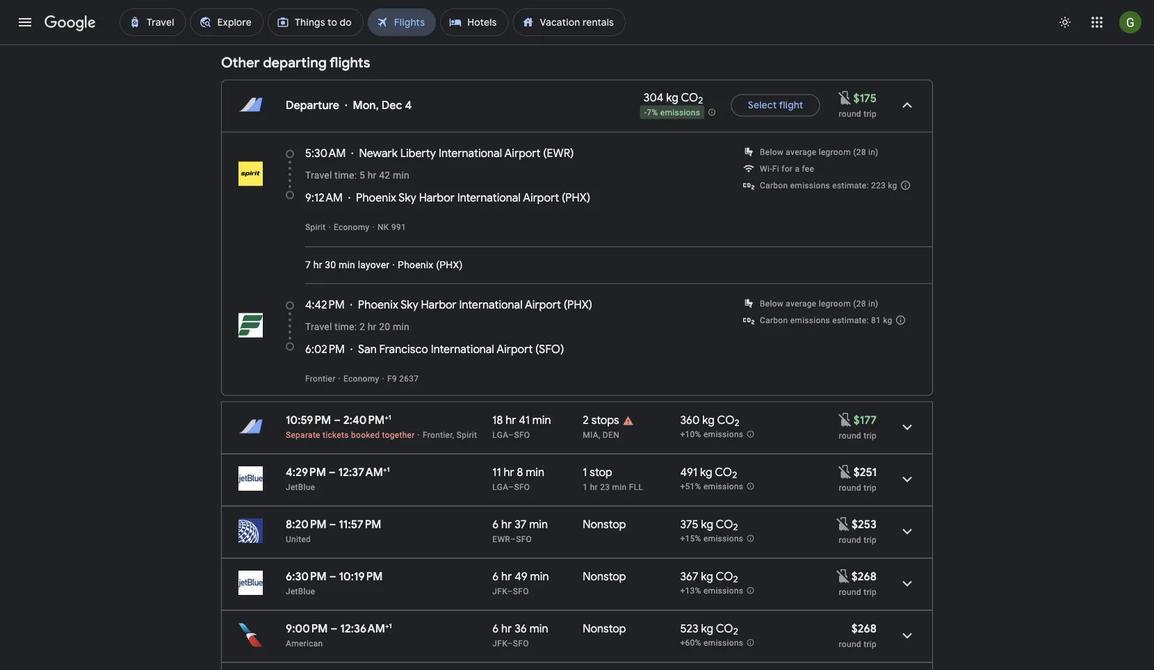 Task type: locate. For each thing, give the bounding box(es) containing it.
total duration 6 hr 36 min. element
[[493, 622, 583, 638]]

min for 49
[[531, 570, 549, 584]]

min right 49
[[531, 570, 549, 584]]

2 inside the 304 kg co 2
[[699, 95, 704, 107]]

1 horizontal spatial spirit
[[457, 430, 477, 440]]

5 round trip from the top
[[839, 588, 877, 597]]

hr inside the '6 hr 36 min jfk – sfo'
[[502, 622, 512, 636]]

kg inside 491 kg co 2
[[701, 465, 713, 480]]

8:20 pm
[[286, 518, 327, 532]]

1 vertical spatial phoenix sky harbor international airport ( phx )
[[358, 298, 593, 312]]

legroom for phoenix sky harbor international airport ( phx )
[[819, 299, 852, 309]]

2 for 375
[[734, 522, 739, 534]]

2 vertical spatial nonstop
[[583, 622, 626, 636]]

2 average from the top
[[786, 299, 817, 309]]

2 below from the top
[[760, 299, 784, 309]]

spirit down arrival time: 9:12 am. 'text box'
[[305, 222, 326, 232]]

2 vertical spatial +
[[385, 622, 389, 631]]

2637
[[399, 374, 419, 384]]

177 US dollars text field
[[854, 413, 877, 428]]

0 vertical spatial 6
[[493, 518, 499, 532]]

3 6 from the top
[[493, 622, 499, 636]]

dec
[[382, 98, 403, 112]]

1 6 from the top
[[493, 518, 499, 532]]

2 jetblue from the top
[[286, 587, 315, 597]]

2 trip from the top
[[864, 431, 877, 441]]

carbon emissions estimate: 81 kilograms element
[[760, 315, 893, 325]]

(
[[544, 146, 547, 160], [562, 191, 566, 205], [436, 259, 440, 271], [564, 298, 568, 312], [536, 342, 539, 357]]

1 vertical spatial  image
[[418, 430, 420, 440]]

sky for 4:42 pm
[[401, 298, 419, 312]]

81
[[872, 315, 881, 325]]

2 inside 367 kg co 2
[[734, 574, 739, 586]]

1 vertical spatial estimate:
[[833, 315, 869, 325]]

round trip down $253
[[839, 535, 877, 545]]

round down $268 text box
[[839, 640, 862, 649]]

round down $177 text field at bottom right
[[839, 431, 862, 441]]

phoenix sky harbor international airport ( phx ) down newark liberty international airport ( ewr )
[[356, 191, 591, 205]]

0 vertical spatial sky
[[399, 191, 417, 205]]

3 round from the top
[[839, 483, 862, 493]]

leaves laguardia airport at 10:59 pm on monday, december 4 and arrives at san francisco international airport at 2:40 pm on tuesday, december 5. element
[[286, 413, 392, 428]]

kg inside 367 kg co 2
[[701, 570, 714, 584]]

kg up +13% emissions
[[701, 570, 714, 584]]

+ for 12:36 am
[[385, 622, 389, 631]]

american
[[286, 639, 323, 649]]

phoenix sky harbor international airport ( phx ) for 4:42 pm
[[358, 298, 593, 312]]

legroom up carbon emissions estimate: 223 kg
[[819, 147, 852, 157]]

9:00 pm – 12:36 am + 1
[[286, 622, 392, 636]]

1 vertical spatial in)
[[869, 299, 879, 309]]

1 vertical spatial below
[[760, 299, 784, 309]]

departure
[[286, 98, 340, 112]]

jfk inside the '6 hr 36 min jfk – sfo'
[[493, 639, 508, 649]]

Departure time: 10:59 PM. text field
[[286, 413, 331, 428]]

emissions down the fee
[[791, 181, 831, 190]]

1 below average legroom (28 in) from the top
[[760, 147, 879, 157]]

mon, dec 4
[[353, 98, 412, 112]]

2 round trip from the top
[[839, 431, 877, 441]]

1 lga from the top
[[493, 430, 509, 440]]

– down total duration 6 hr 49 min. element
[[508, 587, 513, 597]]

kg for 304
[[667, 90, 679, 105]]

hr left 23
[[590, 482, 598, 492]]

kg inside 360 kg co 2
[[703, 413, 715, 428]]

2 up +60% emissions at the bottom right
[[734, 626, 739, 638]]

0 vertical spatial phx
[[566, 191, 587, 205]]

1 right 12:36 am
[[389, 622, 392, 631]]

hr
[[368, 170, 377, 181], [314, 259, 323, 271], [368, 321, 377, 333], [506, 413, 517, 428], [504, 465, 515, 480], [590, 482, 598, 492], [502, 518, 512, 532], [502, 570, 512, 584], [502, 622, 512, 636]]

co inside "523 kg co 2"
[[716, 622, 734, 636]]

2 carbon from the top
[[760, 315, 788, 325]]

sfo inside 11 hr 8 min lga – sfo
[[514, 482, 530, 492]]

1 round from the top
[[839, 109, 862, 119]]

– down total duration 18 hr 41 min. element
[[509, 430, 514, 440]]

san
[[358, 342, 377, 357]]

Departure time: 6:30 PM. text field
[[286, 570, 327, 584]]

1 vertical spatial spirit
[[457, 430, 477, 440]]

phoenix sky harbor international airport ( phx ) for 9:12 am
[[356, 191, 591, 205]]

jetblue down 'departure time: 6:30 pm.' text box
[[286, 587, 315, 597]]

Departure time: 4:29 PM. text field
[[286, 465, 326, 480]]

time: up "6:02 pm" in the left bottom of the page
[[335, 321, 357, 333]]

1 vertical spatial average
[[786, 299, 817, 309]]

– down total duration 6 hr 36 min. element
[[508, 639, 513, 649]]

emissions for carbon emissions estimate: 223 kg
[[791, 181, 831, 190]]

trip down $268 text field
[[864, 588, 877, 597]]

0 vertical spatial economy
[[334, 222, 370, 232]]

– right departure time: 9:00 pm. text field
[[331, 622, 338, 636]]

leaves john f. kennedy international airport at 9:00 pm on monday, december 4 and arrives at san francisco international airport at 12:36 am on tuesday, december 5. element
[[286, 622, 392, 636]]

this price for this flight doesn't include overhead bin access. if you need a carry-on bag, use the bags filter to update prices. image right flight
[[837, 90, 854, 106]]

0 vertical spatial nonstop flight. element
[[583, 518, 626, 534]]

+13% emissions
[[681, 587, 744, 596]]

1 vertical spatial this price for this flight doesn't include overhead bin access. if you need a carry-on bag, use the bags filter to update prices. image
[[836, 516, 852, 533]]

kg for 523
[[702, 622, 714, 636]]

min for 30
[[339, 259, 356, 271]]

emissions for carbon emissions estimate: 81 kg
[[791, 315, 831, 325]]

4 trip from the top
[[864, 535, 877, 545]]

1 horizontal spatial ewr
[[547, 146, 571, 160]]

carbon for carbon emissions estimate: 81 kg
[[760, 315, 788, 325]]

min inside 18 hr 41 min lga – sfo
[[533, 413, 551, 428]]

1 nonstop flight. element from the top
[[583, 518, 626, 534]]

sky for 9:12 am
[[399, 191, 417, 205]]

round trip for $177
[[839, 431, 877, 441]]

0 vertical spatial travel
[[305, 170, 332, 181]]

1 left the stop
[[583, 465, 588, 480]]

1 below from the top
[[760, 147, 784, 157]]

round inside $268 round trip
[[839, 640, 862, 649]]

1 travel from the top
[[305, 170, 332, 181]]

 image left frontier,
[[418, 430, 420, 440]]

2 up -7% emissions at the right top of the page
[[699, 95, 704, 107]]

1 vertical spatial 6
[[493, 570, 499, 584]]

6 inside 6 hr 37 min ewr – sfo
[[493, 518, 499, 532]]

phoenix up 20
[[358, 298, 398, 312]]

4 round trip from the top
[[839, 535, 877, 545]]

 image
[[382, 374, 385, 384], [418, 430, 420, 440]]

co up -7% emissions at the right top of the page
[[681, 90, 699, 105]]

6:02 pm
[[305, 342, 345, 357]]

2 round from the top
[[839, 431, 862, 441]]

nonstop for 6 hr 49 min
[[583, 570, 626, 584]]

lga inside 18 hr 41 min lga – sfo
[[493, 430, 509, 440]]

change appearance image
[[1049, 6, 1082, 39]]

phoenix for 9:12 am
[[356, 191, 397, 205]]

0 vertical spatial in)
[[869, 147, 879, 157]]

average for newark liberty international airport ( ewr )
[[786, 147, 817, 157]]

round for $253
[[839, 535, 862, 545]]

min right '8'
[[526, 465, 545, 480]]

– right 4:29 pm
[[329, 465, 336, 480]]

f9
[[387, 374, 397, 384]]

emissions down 360 kg co 2
[[704, 430, 744, 440]]

1 time: from the top
[[335, 170, 357, 181]]

carbon emissions estimate: 223 kg
[[760, 181, 898, 190]]

1 inside 4:29 pm – 12:37 am + 1
[[387, 465, 390, 474]]

harbor
[[419, 191, 455, 205], [421, 298, 457, 312]]

wi-fi for a fee
[[760, 164, 815, 174]]

1 vertical spatial lga
[[493, 482, 509, 492]]

economy for san
[[344, 374, 380, 384]]

6 inside 6 hr 49 min jfk – sfo
[[493, 570, 499, 584]]

7%
[[647, 108, 658, 118]]

+51% emissions
[[681, 482, 744, 492]]

1 horizontal spatial  image
[[418, 430, 420, 440]]

hr for 41
[[506, 413, 517, 428]]

(28
[[854, 147, 867, 157], [854, 299, 867, 309]]

sfo for 37
[[516, 535, 532, 544]]

estimate: for 81
[[833, 315, 869, 325]]

2 inside 491 kg co 2
[[733, 470, 738, 482]]

trip down $253
[[864, 535, 877, 545]]

523 kg co 2
[[681, 622, 739, 638]]

– right 8:20 pm
[[329, 518, 336, 532]]

1 vertical spatial ewr
[[493, 535, 511, 544]]

trip down $177 text field at bottom right
[[864, 431, 877, 441]]

kg up -7% emissions at the right top of the page
[[667, 90, 679, 105]]

1 vertical spatial +
[[383, 465, 387, 474]]

1 vertical spatial time:
[[335, 321, 357, 333]]

jfk inside 6 hr 49 min jfk – sfo
[[493, 587, 508, 597]]

2 inside 360 kg co 2
[[735, 418, 740, 429]]

1 jfk from the top
[[493, 587, 508, 597]]

1 vertical spatial nonstop flight. element
[[583, 570, 626, 586]]

sfo for 36
[[513, 639, 529, 649]]

 image left f9
[[382, 374, 385, 384]]

nonstop for 6 hr 37 min
[[583, 518, 626, 532]]

this price for this flight doesn't include overhead bin access. if you need a carry-on bag, use the bags filter to update prices. image for $177
[[837, 412, 854, 428]]

this price for this flight doesn't include overhead bin access. if you need a carry-on bag, use the bags filter to update prices. image
[[837, 90, 854, 106], [836, 516, 852, 533]]

min right 42
[[393, 170, 410, 181]]

average
[[786, 147, 817, 157], [786, 299, 817, 309]]

2 vertical spatial this price for this flight doesn't include overhead bin access. if you need a carry-on bag, use the bags filter to update prices. image
[[835, 568, 852, 585]]

other
[[221, 54, 260, 72]]

sfo inside 6 hr 37 min ewr – sfo
[[516, 535, 532, 544]]

average up a
[[786, 147, 817, 157]]

0 horizontal spatial spirit
[[305, 222, 326, 232]]

for
[[782, 164, 793, 174]]

2
[[699, 95, 704, 107], [360, 321, 365, 333], [583, 413, 589, 428], [735, 418, 740, 429], [733, 470, 738, 482], [734, 522, 739, 534], [734, 574, 739, 586], [734, 626, 739, 638]]

total duration 18 hr 41 min. element
[[493, 413, 583, 430]]

hr left 36
[[502, 622, 512, 636]]

ewr
[[547, 146, 571, 160], [493, 535, 511, 544]]

sfo inside 18 hr 41 min lga – sfo
[[514, 430, 530, 440]]

sky down the phoenix ( phx )
[[401, 298, 419, 312]]

kg inside 375 kg co 2
[[702, 518, 714, 532]]

1 average from the top
[[786, 147, 817, 157]]

co for 491
[[715, 465, 733, 480]]

this price for this flight doesn't include overhead bin access. if you need a carry-on bag, use the bags filter to update prices. image up $268 text box
[[835, 568, 852, 585]]

1 vertical spatial jfk
[[493, 639, 508, 649]]

legroom up carbon emissions estimate: 81 kg in the right top of the page
[[819, 299, 852, 309]]

travel for 5:30 am
[[305, 170, 332, 181]]

spirit
[[305, 222, 326, 232], [457, 430, 477, 440]]

3 nonstop flight. element from the top
[[583, 622, 626, 638]]

253 US dollars text field
[[852, 518, 877, 532]]

2 (28 from the top
[[854, 299, 867, 309]]

Departure time: 4:42 PM. text field
[[305, 298, 345, 312]]

5 round from the top
[[839, 588, 862, 597]]

2 estimate: from the top
[[833, 315, 869, 325]]

1 vertical spatial travel
[[305, 321, 332, 333]]

phoenix
[[356, 191, 397, 205], [398, 259, 434, 271], [358, 298, 398, 312]]

nonstop
[[583, 518, 626, 532], [583, 570, 626, 584], [583, 622, 626, 636]]

kg up +15% emissions at the bottom of the page
[[702, 518, 714, 532]]

2 jfk from the top
[[493, 639, 508, 649]]

round trip down $177 text field at bottom right
[[839, 431, 877, 441]]

1 vertical spatial legroom
[[819, 299, 852, 309]]

min inside the '6 hr 36 min jfk – sfo'
[[530, 622, 549, 636]]

+60%
[[681, 639, 702, 649]]

separate tickets booked together
[[286, 430, 415, 440]]

2 below average legroom (28 in) from the top
[[760, 299, 879, 309]]

hr right the 7
[[314, 259, 323, 271]]

7 hr 30 min layover
[[305, 259, 390, 271]]

+ inside 4:29 pm – 12:37 am + 1
[[383, 465, 387, 474]]

below
[[760, 147, 784, 157], [760, 299, 784, 309]]

$268 left the flight details. leaves john f. kennedy international airport at 9:00 pm on monday, december 4 and arrives at san francisco international airport at 12:36 am on tuesday, december 5. icon
[[852, 622, 877, 636]]

2 for 367
[[734, 574, 739, 586]]

1 up together on the bottom of the page
[[389, 413, 392, 422]]

hr inside 11 hr 8 min lga – sfo
[[504, 465, 515, 480]]

co
[[681, 90, 699, 105], [718, 413, 735, 428], [715, 465, 733, 480], [716, 518, 734, 532], [716, 570, 734, 584], [716, 622, 734, 636]]

– inside 6 hr 37 min ewr – sfo
[[511, 535, 516, 544]]

1 inside 10:59 pm – 2:40 pm + 1
[[389, 413, 392, 422]]

co up +15% emissions at the bottom of the page
[[716, 518, 734, 532]]

frontier
[[305, 374, 336, 384]]

nk 991
[[378, 222, 406, 232]]

1 vertical spatial jetblue
[[286, 587, 315, 597]]

nonstop for 6 hr 36 min
[[583, 622, 626, 636]]

sfo for 49
[[513, 587, 529, 597]]

2 legroom from the top
[[819, 299, 852, 309]]

below average legroom (28 in)
[[760, 147, 879, 157], [760, 299, 879, 309]]

1 nonstop from the top
[[583, 518, 626, 532]]

nonstop flight. element
[[583, 518, 626, 534], [583, 570, 626, 586], [583, 622, 626, 638]]

0 vertical spatial  image
[[382, 374, 385, 384]]

hr for 37
[[502, 518, 512, 532]]

2 inside 375 kg co 2
[[734, 522, 739, 534]]

jetblue
[[286, 482, 315, 492], [286, 587, 315, 597]]

1 vertical spatial economy
[[344, 374, 380, 384]]

co up +13% emissions
[[716, 570, 734, 584]]

2 vertical spatial phx
[[568, 298, 589, 312]]

5 trip from the top
[[864, 588, 877, 597]]

total duration 11 hr 8 min. element
[[493, 465, 583, 482]]

+
[[385, 413, 389, 422], [383, 465, 387, 474], [385, 622, 389, 631]]

1 vertical spatial carbon
[[760, 315, 788, 325]]

Departure time: 8:20 PM. text field
[[286, 518, 327, 532]]

kg for 375
[[702, 518, 714, 532]]

1 estimate: from the top
[[833, 181, 869, 190]]

in)
[[869, 147, 879, 157], [869, 299, 879, 309]]

18 hr 41 min lga – sfo
[[493, 413, 551, 440]]

3 round trip from the top
[[839, 483, 877, 493]]

0 vertical spatial (28
[[854, 147, 867, 157]]

average up carbon emissions estimate: 81 kilograms element
[[786, 299, 817, 309]]

sfo
[[539, 342, 561, 357], [514, 430, 530, 440], [514, 482, 530, 492], [516, 535, 532, 544], [513, 587, 529, 597], [513, 639, 529, 649]]

jfk down total duration 6 hr 49 min. element
[[493, 587, 508, 597]]

emissions down "523 kg co 2"
[[704, 639, 744, 649]]

0 vertical spatial jetblue
[[286, 482, 315, 492]]

2 stops flight. element
[[583, 413, 620, 430]]

3 trip from the top
[[864, 483, 877, 493]]

0 vertical spatial ewr
[[547, 146, 571, 160]]

below for newark liberty international airport ( ewr )
[[760, 147, 784, 157]]

0 vertical spatial below average legroom (28 in)
[[760, 147, 879, 157]]

1 vertical spatial nonstop
[[583, 570, 626, 584]]

travel up 9:12 am at left
[[305, 170, 332, 181]]

1 (28 from the top
[[854, 147, 867, 157]]

harbor down the phoenix ( phx )
[[421, 298, 457, 312]]

2 travel from the top
[[305, 321, 332, 333]]

in) for phoenix sky harbor international airport ( phx )
[[869, 299, 879, 309]]

0 vertical spatial legroom
[[819, 147, 852, 157]]

harbor down "liberty"
[[419, 191, 455, 205]]

round down $268 text field
[[839, 588, 862, 597]]

1 vertical spatial below average legroom (28 in)
[[760, 299, 879, 309]]

12:36 am
[[340, 622, 385, 636]]

2 vertical spatial phoenix
[[358, 298, 398, 312]]

6 round from the top
[[839, 640, 862, 649]]

2 for 491
[[733, 470, 738, 482]]

49
[[515, 570, 528, 584]]

2 up mia
[[583, 413, 589, 428]]

co inside 491 kg co 2
[[715, 465, 733, 480]]

–
[[334, 413, 341, 428], [509, 430, 514, 440], [329, 465, 336, 480], [509, 482, 514, 492], [329, 518, 336, 532], [511, 535, 516, 544], [330, 570, 336, 584], [508, 587, 513, 597], [331, 622, 338, 636], [508, 639, 513, 649]]

min right 37
[[530, 518, 548, 532]]

Arrival time: 6:02 PM. text field
[[305, 342, 345, 357]]

268 US dollars text field
[[852, 622, 877, 636]]

$268 for $268 round trip
[[852, 622, 877, 636]]

estimate: for 223
[[833, 181, 869, 190]]

2 up +10% emissions
[[735, 418, 740, 429]]

min
[[393, 170, 410, 181], [339, 259, 356, 271], [393, 321, 410, 333], [533, 413, 551, 428], [526, 465, 545, 480], [613, 482, 627, 492], [530, 518, 548, 532], [531, 570, 549, 584], [530, 622, 549, 636]]

international right "liberty"
[[439, 146, 502, 160]]

kg up +51% emissions
[[701, 465, 713, 480]]

min inside 6 hr 37 min ewr – sfo
[[530, 518, 548, 532]]

8
[[517, 465, 523, 480]]

2 inside "523 kg co 2"
[[734, 626, 739, 638]]

mia
[[583, 430, 599, 440]]

kg for 491
[[701, 465, 713, 480]]

travel down 4:42 pm
[[305, 321, 332, 333]]

trip down "175 us dollars" text field
[[864, 109, 877, 119]]

+15% emissions
[[681, 534, 744, 544]]

0 vertical spatial this price for this flight doesn't include overhead bin access. if you need a carry-on bag, use the bags filter to update prices. image
[[837, 90, 854, 106]]

jfk down total duration 6 hr 36 min. element
[[493, 639, 508, 649]]

6 trip from the top
[[864, 640, 877, 649]]

hr inside 1 stop 1 hr 23 min fll
[[590, 482, 598, 492]]

sfo inside 6 hr 49 min jfk – sfo
[[513, 587, 529, 597]]

trip for $251
[[864, 483, 877, 493]]

6 left 49
[[493, 570, 499, 584]]

hr inside 18 hr 41 min lga – sfo
[[506, 413, 517, 428]]

2 nonstop flight. element from the top
[[583, 570, 626, 586]]

2 $268 from the top
[[852, 622, 877, 636]]

travel time: 5 hr 42 min
[[305, 170, 410, 181]]

2 time: from the top
[[335, 321, 357, 333]]

this price for this flight doesn't include overhead bin access. if you need a carry-on bag, use the bags filter to update prices. image
[[837, 412, 854, 428], [837, 464, 854, 481], [835, 568, 852, 585]]

0 vertical spatial nonstop
[[583, 518, 626, 532]]

lga down '11'
[[493, 482, 509, 492]]

$175
[[854, 91, 877, 105]]

round trip for $251
[[839, 483, 877, 493]]

together
[[382, 430, 415, 440]]

fll
[[629, 482, 644, 492]]

0 vertical spatial harbor
[[419, 191, 455, 205]]

2 vertical spatial 6
[[493, 622, 499, 636]]

0 vertical spatial spirit
[[305, 222, 326, 232]]

2 up +13% emissions
[[734, 574, 739, 586]]

0 horizontal spatial ewr
[[493, 535, 511, 544]]

ewr inside 6 hr 37 min ewr – sfo
[[493, 535, 511, 544]]

below average legroom (28 in) up carbon emissions estimate: 81 kg in the right top of the page
[[760, 299, 879, 309]]

co inside the 304 kg co 2
[[681, 90, 699, 105]]

kg up +10% emissions
[[703, 413, 715, 428]]

hr left 49
[[502, 570, 512, 584]]

1 trip from the top
[[864, 109, 877, 119]]

$268 inside $268 round trip
[[852, 622, 877, 636]]

layover (1 of 1) is a 1 hr 23 min layover at fort lauderdale-hollywood international airport in fort lauderdale. element
[[583, 482, 674, 493]]

carbon
[[760, 181, 788, 190], [760, 315, 788, 325]]

6 left 37
[[493, 518, 499, 532]]

co for 523
[[716, 622, 734, 636]]

4:29 pm
[[286, 465, 326, 480]]

carbon emissions estimate: 223 kilograms element
[[760, 181, 898, 190]]

0 vertical spatial this price for this flight doesn't include overhead bin access. if you need a carry-on bag, use the bags filter to update prices. image
[[837, 412, 854, 428]]

round down $175
[[839, 109, 862, 119]]

trip for $177
[[864, 431, 877, 441]]

0 vertical spatial lga
[[493, 430, 509, 440]]

sky up 991
[[399, 191, 417, 205]]

round trip down "175 us dollars" text field
[[839, 109, 877, 119]]

0 vertical spatial estimate:
[[833, 181, 869, 190]]

below average legroom (28 in) up the fee
[[760, 147, 879, 157]]

0 vertical spatial below
[[760, 147, 784, 157]]

legroom
[[819, 147, 852, 157], [819, 299, 852, 309]]

-7% emissions
[[645, 108, 701, 118]]

lga down 18
[[493, 430, 509, 440]]

251 US dollars text field
[[854, 465, 877, 480]]

 image
[[393, 259, 395, 271]]

estimate: left '223'
[[833, 181, 869, 190]]

991
[[392, 222, 406, 232]]

phx for 9:12 am
[[566, 191, 587, 205]]

0 vertical spatial jfk
[[493, 587, 508, 597]]

hr for 36
[[502, 622, 512, 636]]

below up carbon emissions estimate: 81 kilograms element
[[760, 299, 784, 309]]

0 vertical spatial phoenix sky harbor international airport ( phx )
[[356, 191, 591, 205]]

2 up +15% emissions at the bottom of the page
[[734, 522, 739, 534]]

$268 round trip
[[839, 622, 877, 649]]

1 inside 9:00 pm – 12:36 am + 1
[[389, 622, 392, 631]]

den
[[603, 430, 620, 440]]

f9 2637
[[387, 374, 419, 384]]

emissions down 367 kg co 2
[[704, 587, 744, 596]]

0 vertical spatial $268
[[852, 570, 877, 584]]

42
[[379, 170, 390, 181]]

– down 37
[[511, 535, 516, 544]]

flight details. leaves laguardia airport at 10:59 pm on monday, december 4 and arrives at san francisco international airport at 2:40 pm on tuesday, december 5. image
[[891, 411, 925, 444]]

lga inside 11 hr 8 min lga – sfo
[[493, 482, 509, 492]]

spirit right frontier,
[[457, 430, 477, 440]]

sfo for 8
[[514, 482, 530, 492]]

hr right 18
[[506, 413, 517, 428]]

30
[[325, 259, 336, 271]]

carbon emissions estimate: 81 kg
[[760, 315, 893, 325]]

phoenix down 42
[[356, 191, 397, 205]]

trip for $268
[[864, 588, 877, 597]]

0 vertical spatial average
[[786, 147, 817, 157]]

min inside 6 hr 49 min jfk – sfo
[[531, 570, 549, 584]]

0 vertical spatial carbon
[[760, 181, 788, 190]]

1 vertical spatial (28
[[854, 299, 867, 309]]

1 vertical spatial sky
[[401, 298, 419, 312]]

kg inside the 304 kg co 2
[[667, 90, 679, 105]]

1 in) from the top
[[869, 147, 879, 157]]

round trip down $268 text field
[[839, 588, 877, 597]]

6 for 6 hr 49 min
[[493, 570, 499, 584]]

this price for this flight doesn't include overhead bin access. if you need a carry-on bag, use the bags filter to update prices. image for $175
[[837, 90, 854, 106]]

4 round from the top
[[839, 535, 862, 545]]

phoenix down 991
[[398, 259, 434, 271]]

0 vertical spatial +
[[385, 413, 389, 422]]

+ inside 9:00 pm – 12:36 am + 1
[[385, 622, 389, 631]]

– inside 18 hr 41 min lga – sfo
[[509, 430, 514, 440]]

this price for this flight doesn't include overhead bin access. if you need a carry-on bag, use the bags filter to update prices. image up $251
[[837, 412, 854, 428]]

francisco
[[380, 342, 429, 357]]

2 vertical spatial nonstop flight. element
[[583, 622, 626, 638]]

Departure time: 5:30 AM. text field
[[305, 146, 346, 160]]

min right 23
[[613, 482, 627, 492]]

1 $268 from the top
[[852, 570, 877, 584]]

this price for this flight doesn't include overhead bin access. if you need a carry-on bag, use the bags filter to update prices. image up $268 text field
[[836, 516, 852, 533]]

min inside 11 hr 8 min lga – sfo
[[526, 465, 545, 480]]

1 vertical spatial harbor
[[421, 298, 457, 312]]

523
[[681, 622, 699, 636]]

round for $251
[[839, 483, 862, 493]]

time: for 5:30 am
[[335, 170, 357, 181]]

round for $177
[[839, 431, 862, 441]]

co inside 367 kg co 2
[[716, 570, 734, 584]]

round down the $251 text box
[[839, 483, 862, 493]]

1 vertical spatial this price for this flight doesn't include overhead bin access. if you need a carry-on bag, use the bags filter to update prices. image
[[837, 464, 854, 481]]

3 nonstop from the top
[[583, 622, 626, 636]]

2 lga from the top
[[493, 482, 509, 492]]

min right 36
[[530, 622, 549, 636]]

round down $253
[[839, 535, 862, 545]]

co up +51% emissions
[[715, 465, 733, 480]]

0 vertical spatial phoenix
[[356, 191, 397, 205]]

kg for 367
[[701, 570, 714, 584]]

2 for 523
[[734, 626, 739, 638]]

2 nonstop from the top
[[583, 570, 626, 584]]

1 round trip from the top
[[839, 109, 877, 119]]

2 left 20
[[360, 321, 365, 333]]

kg inside "523 kg co 2"
[[702, 622, 714, 636]]

jetblue down the 4:29 pm text field at the left of page
[[286, 482, 315, 492]]

1 vertical spatial $268
[[852, 622, 877, 636]]

round trip for $268
[[839, 588, 877, 597]]

hr left '8'
[[504, 465, 515, 480]]

$268 for $268
[[852, 570, 877, 584]]

0 vertical spatial time:
[[335, 170, 357, 181]]

2 6 from the top
[[493, 570, 499, 584]]

more
[[609, 293, 629, 302]]

2 in) from the top
[[869, 299, 879, 309]]

+ inside 10:59 pm – 2:40 pm + 1
[[385, 413, 389, 422]]

sky
[[399, 191, 417, 205], [401, 298, 419, 312]]

trip down $268 text box
[[864, 640, 877, 649]]

268 US dollars text field
[[852, 570, 877, 584]]

1 right 12:37 am
[[387, 465, 390, 474]]

6 inside the '6 hr 36 min jfk – sfo'
[[493, 622, 499, 636]]

1 legroom from the top
[[819, 147, 852, 157]]

sfo inside the '6 hr 36 min jfk – sfo'
[[513, 639, 529, 649]]

hr inside 6 hr 37 min ewr – sfo
[[502, 518, 512, 532]]

1 carbon from the top
[[760, 181, 788, 190]]

trip inside $268 round trip
[[864, 640, 877, 649]]

co inside 375 kg co 2
[[716, 518, 734, 532]]

co inside 360 kg co 2
[[718, 413, 735, 428]]

hr inside 6 hr 49 min jfk – sfo
[[502, 570, 512, 584]]

a
[[795, 164, 800, 174]]



Task type: describe. For each thing, give the bounding box(es) containing it.
1 stop 1 hr 23 min fll
[[583, 465, 644, 492]]

(28 for phoenix sky harbor international airport ( phx )
[[854, 299, 867, 309]]

1 down 1 stop flight. "element"
[[583, 482, 588, 492]]

mia , den
[[583, 430, 620, 440]]

9:00 pm
[[286, 622, 328, 636]]

+10% emissions
[[681, 430, 744, 440]]

stop
[[590, 465, 613, 480]]

fee
[[802, 164, 815, 174]]

304 kg co 2
[[644, 90, 704, 107]]

learn more about price guarantee
[[584, 293, 677, 314]]

departing
[[263, 54, 327, 72]]

1 vertical spatial phx
[[440, 259, 459, 271]]

emissions for +60% emissions
[[704, 639, 744, 649]]

1 for 18 hr 41 min
[[389, 413, 392, 422]]

co for 367
[[716, 570, 734, 584]]

average for phoenix sky harbor international airport ( phx )
[[786, 299, 817, 309]]

– inside 11 hr 8 min lga – sfo
[[509, 482, 514, 492]]

emissions for +15% emissions
[[704, 534, 744, 544]]

below for phoenix sky harbor international airport ( phx )
[[760, 299, 784, 309]]

in) for newark liberty international airport ( ewr )
[[869, 147, 879, 157]]

41
[[519, 413, 530, 428]]

Arrival time: 2:40 PM on  Tuesday, December 5. text field
[[344, 413, 392, 428]]

,
[[599, 430, 601, 440]]

trip for $253
[[864, 535, 877, 545]]

– inside 6 hr 49 min jfk – sfo
[[508, 587, 513, 597]]

min for 8
[[526, 465, 545, 480]]

min for 37
[[530, 518, 548, 532]]

$251
[[854, 465, 877, 480]]

phoenix for 4:42 pm
[[358, 298, 398, 312]]

+ for 2:40 pm
[[385, 413, 389, 422]]

Arrival time: 11:57 PM. text field
[[339, 518, 382, 532]]

175 US dollars text field
[[854, 91, 877, 105]]

booked
[[351, 430, 380, 440]]

time: for 4:42 pm
[[335, 321, 357, 333]]

co for 375
[[716, 518, 734, 532]]

– inside 8:20 pm – 11:57 pm united
[[329, 518, 336, 532]]

6:30 pm – 10:19 pm jetblue
[[286, 570, 383, 597]]

+10%
[[681, 430, 702, 440]]

san francisco international airport ( sfo )
[[358, 342, 565, 357]]

37
[[515, 518, 527, 532]]

Arrival time: 10:19 PM. text field
[[339, 570, 383, 584]]

hr right 5
[[368, 170, 377, 181]]

leaves laguardia airport at 4:29 pm on monday, december 4 and arrives at san francisco international airport at 12:37 am on tuesday, december 5. element
[[286, 465, 390, 480]]

360
[[681, 413, 700, 428]]

+ for 12:37 am
[[383, 465, 387, 474]]

this price for this flight doesn't include overhead bin access. if you need a carry-on bag, use the bags filter to update prices. image for $253
[[836, 516, 852, 533]]

1 jetblue from the top
[[286, 482, 315, 492]]

travel for 4:42 pm
[[305, 321, 332, 333]]

7
[[305, 259, 311, 271]]

stops
[[592, 413, 620, 428]]

hr for 49
[[502, 570, 512, 584]]

375
[[681, 518, 699, 532]]

flight details. leaves newark liberty international airport at 8:20 pm on monday, december 4 and arrives at san francisco international airport at 11:57 pm on monday, december 4. image
[[891, 515, 925, 549]]

6 hr 37 min ewr – sfo
[[493, 518, 548, 544]]

flight details. leaves laguardia airport at 4:29 pm on monday, december 4 and arrives at san francisco international airport at 12:37 am on tuesday, december 5. image
[[891, 463, 925, 496]]

5
[[360, 170, 365, 181]]

4:42 pm
[[305, 298, 345, 312]]

international up san francisco international airport ( sfo )
[[460, 298, 523, 312]]

guarantee
[[584, 304, 624, 314]]

flight
[[779, 99, 804, 112]]

10:59 pm
[[286, 413, 331, 428]]

jfk for 6 hr 49 min
[[493, 587, 508, 597]]

frontier,
[[423, 430, 455, 440]]

$177
[[854, 413, 877, 428]]

– up the tickets
[[334, 413, 341, 428]]

36
[[515, 622, 527, 636]]

below average legroom (28 in) for newark liberty international airport ( ewr )
[[760, 147, 879, 157]]

emissions for +10% emissions
[[704, 430, 744, 440]]

2 stops
[[583, 413, 620, 428]]

2 for 360
[[735, 418, 740, 429]]

wi-
[[760, 164, 773, 174]]

newark liberty international airport ( ewr )
[[359, 146, 574, 160]]

united
[[286, 535, 311, 544]]

leaves john f. kennedy international airport at 6:30 pm on monday, december 4 and arrives at san francisco international airport at 10:19 pm on monday, december 4. element
[[286, 570, 383, 584]]

6 for 6 hr 36 min
[[493, 622, 499, 636]]

min for 41
[[533, 413, 551, 428]]

harbor for 4:42 pm
[[421, 298, 457, 312]]

economy for phoenix
[[334, 222, 370, 232]]

carbon for carbon emissions estimate: 223 kg
[[760, 181, 788, 190]]

about
[[632, 293, 654, 302]]

international down newark liberty international airport ( ewr )
[[458, 191, 521, 205]]

lga for 18
[[493, 430, 509, 440]]

other departing flights
[[221, 54, 370, 72]]

Departure time: 9:00 PM. text field
[[286, 622, 328, 636]]

kg right '223'
[[889, 181, 898, 190]]

emissions for +13% emissions
[[704, 587, 744, 596]]

9:12 am
[[305, 191, 343, 205]]

newark
[[359, 146, 398, 160]]

frontier, spirit
[[423, 430, 477, 440]]

min right 20
[[393, 321, 410, 333]]

co for 304
[[681, 90, 699, 105]]

Arrival time: 12:37 AM on  Tuesday, December 5. text field
[[338, 465, 390, 480]]

flight details. leaves john f. kennedy international airport at 9:00 pm on monday, december 4 and arrives at san francisco international airport at 12:36 am on tuesday, december 5. image
[[891, 620, 925, 653]]

8:20 pm – 11:57 pm united
[[286, 518, 382, 544]]

20
[[379, 321, 390, 333]]

(28 for newark liberty international airport ( ewr )
[[854, 147, 867, 157]]

Arrival time: 12:36 AM on  Tuesday, December 5. text field
[[340, 622, 392, 636]]

total duration 6 hr 49 min. element
[[493, 570, 583, 586]]

1 for 6 hr 36 min
[[389, 622, 392, 631]]

4
[[405, 98, 412, 112]]

travel time: 2 hr 20 min
[[305, 321, 410, 333]]

6:30 pm
[[286, 570, 327, 584]]

nonstop flight. element for 6 hr 37 min
[[583, 518, 626, 534]]

legroom for newark liberty international airport ( ewr )
[[819, 147, 852, 157]]

international right francisco
[[431, 342, 495, 357]]

491
[[681, 465, 698, 480]]

hr for 30
[[314, 259, 323, 271]]

5:30 am
[[305, 146, 346, 160]]

flight details. leaves john f. kennedy international airport at 6:30 pm on monday, december 4 and arrives at san francisco international airport at 10:19 pm on monday, december 4. image
[[891, 567, 925, 601]]

12:37 am
[[338, 465, 383, 480]]

main menu image
[[17, 14, 33, 31]]

1 vertical spatial phoenix
[[398, 259, 434, 271]]

11:57 pm
[[339, 518, 382, 532]]

phx for 4:42 pm
[[568, 298, 589, 312]]

min inside 1 stop 1 hr 23 min fll
[[613, 482, 627, 492]]

6 for 6 hr 37 min
[[493, 518, 499, 532]]

360 kg co 2
[[681, 413, 740, 429]]

kg for 360
[[703, 413, 715, 428]]

$253
[[852, 518, 877, 532]]

Arrival time: 9:12 AM. text field
[[305, 191, 343, 205]]

round for $175
[[839, 109, 862, 119]]

jfk for 6 hr 36 min
[[493, 639, 508, 649]]

367
[[681, 570, 699, 584]]

11
[[493, 465, 501, 480]]

1 for 11 hr 8 min
[[387, 465, 390, 474]]

nonstop flight. element for 6 hr 49 min
[[583, 570, 626, 586]]

emissions down the 304 kg co 2
[[661, 108, 701, 118]]

6 hr 49 min jfk – sfo
[[493, 570, 549, 597]]

23
[[601, 482, 610, 492]]

– inside the '6 hr 36 min jfk – sfo'
[[508, 639, 513, 649]]

select
[[748, 99, 777, 112]]

this price for this flight doesn't include overhead bin access. if you need a carry-on bag, use the bags filter to update prices. image for $251
[[837, 464, 854, 481]]

learn
[[584, 293, 607, 302]]

sfo for 41
[[514, 430, 530, 440]]

tickets
[[323, 430, 349, 440]]

flights
[[330, 54, 370, 72]]

emissions for +51% emissions
[[704, 482, 744, 492]]

round trip for $253
[[839, 535, 877, 545]]

0 horizontal spatial  image
[[382, 374, 385, 384]]

nonstop flight. element for 6 hr 36 min
[[583, 622, 626, 638]]

+51%
[[681, 482, 702, 492]]

min for 36
[[530, 622, 549, 636]]

phoenix ( phx )
[[398, 259, 463, 271]]

separate tickets booked together. this trip includes tickets from multiple airlines. missed connections may be protected by kiwi.com.. element
[[286, 430, 415, 440]]

223
[[872, 181, 886, 190]]

1 stop flight. element
[[583, 465, 613, 482]]

leaves newark liberty international airport at 8:20 pm on monday, december 4 and arrives at san francisco international airport at 11:57 pm on monday, december 4. element
[[286, 518, 382, 532]]

kg right 81
[[884, 315, 893, 325]]

10:59 pm – 2:40 pm + 1
[[286, 413, 392, 428]]

jetblue inside the 6:30 pm – 10:19 pm jetblue
[[286, 587, 315, 597]]

304
[[644, 90, 664, 105]]

layover (1 of 2) is a 5 hr overnight layover at miami international airport in miami. layover (2 of 2) is a 2 hr 57 min layover at denver international airport in denver. element
[[583, 430, 674, 441]]

trip for $175
[[864, 109, 877, 119]]

select flight button
[[732, 89, 821, 122]]

– inside the 6:30 pm – 10:19 pm jetblue
[[330, 570, 336, 584]]

nk
[[378, 222, 389, 232]]

mon,
[[353, 98, 379, 112]]

price
[[657, 293, 677, 302]]

+60% emissions
[[681, 639, 744, 649]]

375 kg co 2
[[681, 518, 739, 534]]

layover
[[358, 259, 390, 271]]

round for $268
[[839, 588, 862, 597]]

this price for this flight doesn't include overhead bin access. if you need a carry-on bag, use the bags filter to update prices. image for $268
[[835, 568, 852, 585]]

2 for 304
[[699, 95, 704, 107]]

total duration 6 hr 37 min. element
[[493, 518, 583, 534]]

harbor for 9:12 am
[[419, 191, 455, 205]]

18
[[493, 413, 503, 428]]

hr left 20
[[368, 321, 377, 333]]

2:40 pm
[[344, 413, 385, 428]]



Task type: vqa. For each thing, say whether or not it's contained in the screenshot.
the Phoenix
yes



